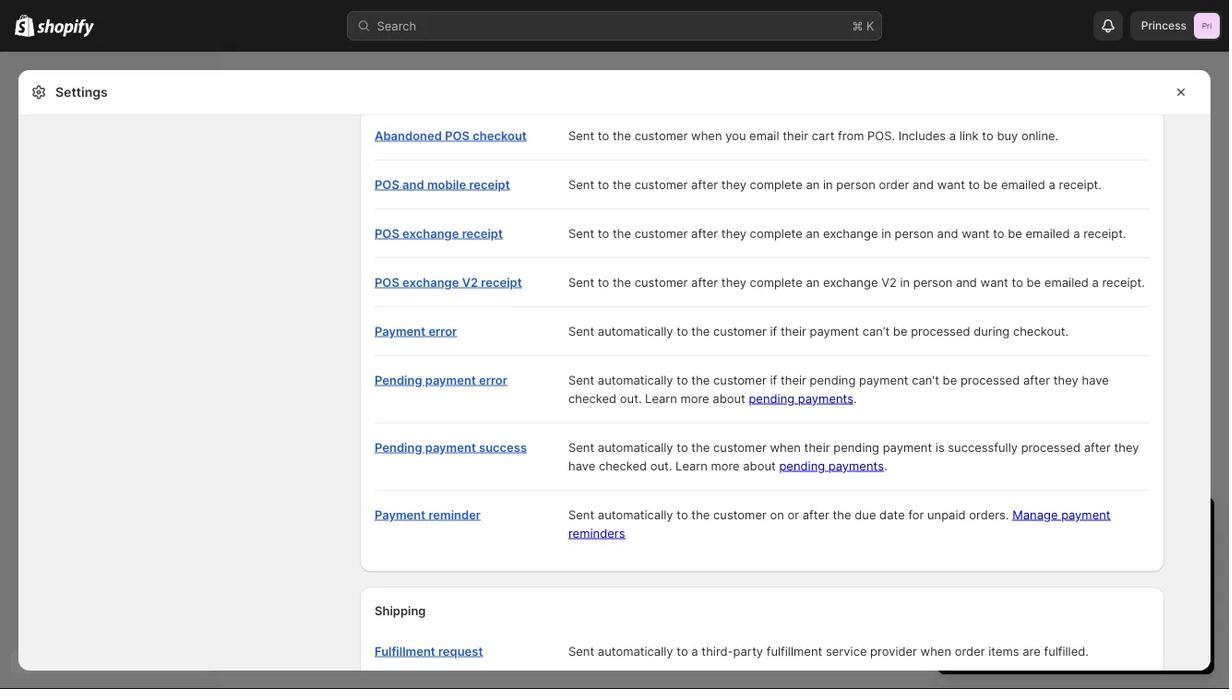 Task type: describe. For each thing, give the bounding box(es) containing it.
to customize your online store and add bonus features
[[971, 584, 1192, 617]]

sent to the customer after they complete an exchange in person and want to be emailed a receipt.
[[569, 226, 1127, 241]]

sent to the customer after they complete an in person order and want to be emailed a receipt.
[[569, 177, 1102, 192]]

2 vertical spatial person
[[914, 275, 953, 289]]

abandoned pos checkout
[[375, 128, 527, 143]]

buy
[[998, 128, 1019, 143]]

is
[[936, 440, 945, 455]]

⌘ k
[[853, 18, 875, 33]]

sent automatically to the customer if their payment can't be processed during checkout.
[[569, 324, 1069, 338]]

in down sent to the customer after they complete an exchange in person and want to be emailed a receipt. at top
[[901, 275, 911, 289]]

on
[[771, 508, 785, 522]]

about for if
[[713, 392, 746, 406]]

you
[[726, 128, 746, 143]]

sent automatically to the customer if their pending payment can't be processed after they have checked out. learn more about
[[569, 373, 1110, 406]]

pending payments . for when
[[780, 459, 888, 473]]

abandoned pos checkout link
[[375, 128, 527, 143]]

pending payments link for when
[[780, 459, 885, 473]]

orders.
[[970, 508, 1010, 522]]

fulfillment request link
[[375, 645, 483, 659]]

payment reminder link
[[375, 508, 481, 522]]

pos and mobile receipt link
[[375, 177, 510, 192]]

to inside to customize your online store and add bonus features
[[1090, 584, 1102, 599]]

0 vertical spatial processed
[[912, 324, 971, 338]]

pending payment error
[[375, 373, 508, 387]]

and inside to customize your online store and add bonus features
[[1041, 603, 1062, 617]]

add
[[1066, 603, 1087, 617]]

if for pending
[[771, 373, 778, 387]]

the inside sent automatically to the customer when their pending payment is successfully processed after they have checked out. learn more about
[[692, 440, 710, 455]]

. for can't
[[854, 392, 857, 406]]

fulfillment
[[767, 645, 823, 659]]

payments for if
[[799, 392, 854, 406]]

app
[[997, 584, 1019, 599]]

pending payment error link
[[375, 373, 508, 387]]

manage payment reminders
[[569, 508, 1111, 541]]

when inside sent automatically to the customer when their pending payment is successfully processed after they have checked out. learn more about
[[771, 440, 801, 455]]

customer inside sent automatically to the customer if their pending payment can't be processed after they have checked out. learn more about
[[714, 373, 767, 387]]

link
[[960, 128, 979, 143]]

$50 app store credit
[[971, 584, 1087, 599]]

sent to the customer after they complete an exchange v2 in person and want to be emailed a receipt.
[[569, 275, 1146, 289]]

they for v2
[[722, 275, 747, 289]]

credit
[[1054, 584, 1087, 599]]

3
[[997, 566, 1005, 580]]

pos for pos exchange receipt
[[375, 226, 400, 241]]

automatically for sent automatically to the customer if their payment can't be processed during checkout.
[[598, 324, 674, 338]]

in inside dropdown button
[[1041, 514, 1056, 536]]

sent for sent to the customer after they complete an in person order and want to be emailed a receipt.
[[569, 177, 595, 192]]

shipping
[[375, 604, 426, 618]]

$50
[[971, 584, 994, 599]]

be inside sent automatically to the customer if their pending payment can't be processed after they have checked out. learn more about
[[943, 373, 958, 387]]

request
[[439, 645, 483, 659]]

mobile
[[427, 177, 466, 192]]

exchange down the pos exchange receipt link
[[403, 275, 459, 289]]

order for items
[[955, 645, 986, 659]]

payment reminder
[[375, 508, 481, 522]]

during
[[974, 324, 1010, 338]]

an for in
[[806, 226, 820, 241]]

2 vertical spatial your
[[1065, 637, 1088, 650]]

for inside 1 day left in your trial element
[[1054, 566, 1070, 580]]

online
[[971, 603, 1005, 617]]

pick
[[1040, 637, 1062, 650]]

your inside to customize your online store and add bonus features
[[1167, 584, 1192, 599]]

payment inside sent automatically to the customer if their pending payment can't be processed after they have checked out. learn more about
[[860, 373, 909, 387]]

learn for when
[[676, 459, 708, 473]]

sent for sent automatically to the customer if their pending payment can't be processed after they have checked out. learn more about
[[569, 373, 595, 387]]

provider
[[871, 645, 918, 659]]

can't
[[912, 373, 940, 387]]

pending payments link for if
[[749, 392, 854, 406]]

fulfillment request
[[375, 645, 483, 659]]

online.
[[1022, 128, 1059, 143]]

payments for when
[[829, 459, 885, 473]]

checked for sent automatically to the customer if their pending payment can't be processed after they have checked out. learn more about
[[569, 392, 617, 406]]

1 day left in your trial button
[[938, 498, 1215, 536]]

their for can't
[[781, 373, 807, 387]]

0 horizontal spatial error
[[429, 324, 457, 338]]

1 vertical spatial person
[[895, 226, 934, 241]]

date
[[880, 508, 906, 522]]

pos for pos exchange v2 receipt
[[375, 275, 400, 289]]

checked for sent automatically to the customer when their pending payment is successfully processed after they have checked out. learn more about
[[599, 459, 647, 473]]

complete for v2
[[750, 275, 803, 289]]

reminders
[[569, 526, 626, 541]]

months
[[1008, 566, 1051, 580]]

left
[[1007, 514, 1036, 536]]

in up sent to the customer after they complete an exchange v2 in person and want to be emailed a receipt.
[[882, 226, 892, 241]]

1 day left in your trial
[[957, 514, 1138, 536]]

your inside dropdown button
[[1061, 514, 1100, 536]]

$1/month
[[1073, 566, 1127, 580]]

payment error link
[[375, 324, 457, 338]]

pos exchange v2 receipt
[[375, 275, 522, 289]]

customize
[[1105, 584, 1163, 599]]

pending payment success
[[375, 440, 527, 455]]

fulfillment
[[375, 645, 436, 659]]

if for payment
[[771, 324, 778, 338]]

features
[[1129, 603, 1176, 617]]

customer inside sent automatically to the customer when their pending payment is successfully processed after they have checked out. learn more about
[[714, 440, 767, 455]]

sent for sent to the customer after they complete an exchange v2 in person and want to be emailed a receipt.
[[569, 275, 595, 289]]

in down cart
[[824, 177, 834, 192]]

payment down payment error link
[[425, 373, 476, 387]]

settings
[[55, 84, 108, 100]]

automatically for sent automatically to the customer if their pending payment can't be processed after they have checked out. learn more about
[[598, 373, 674, 387]]

settings dialog
[[18, 0, 1211, 690]]

an for person
[[806, 177, 820, 192]]

first
[[971, 566, 994, 580]]

emailed for sent to the customer after they complete an exchange in person and want to be emailed a receipt.
[[1026, 226, 1071, 241]]

payment left success
[[425, 440, 476, 455]]

pending inside sent automatically to the customer when their pending payment is successfully processed after they have checked out. learn more about
[[834, 440, 880, 455]]

successfully
[[949, 440, 1018, 455]]

payment error
[[375, 324, 457, 338]]

an for v2
[[806, 275, 820, 289]]

are
[[1023, 645, 1041, 659]]

service
[[826, 645, 867, 659]]

exchange down sent to the customer after they complete an exchange in person and want to be emailed a receipt. at top
[[824, 275, 879, 289]]

reminder
[[429, 508, 481, 522]]

receipt for v2
[[481, 275, 522, 289]]

manage payment reminders link
[[569, 508, 1111, 541]]

checkout
[[473, 128, 527, 143]]

sent for sent automatically to a third-party fulfillment service provider when order items are fulfilled.
[[569, 645, 595, 659]]

payment inside manage payment reminders
[[1062, 508, 1111, 522]]



Task type: vqa. For each thing, say whether or not it's contained in the screenshot.
top out.
yes



Task type: locate. For each thing, give the bounding box(es) containing it.
1 vertical spatial when
[[771, 440, 801, 455]]

payment up 'pending payment error' link
[[375, 324, 426, 338]]

2 automatically from the top
[[598, 373, 674, 387]]

1 vertical spatial payments
[[829, 459, 885, 473]]

for up credit
[[1054, 566, 1070, 580]]

more inside sent automatically to the customer if their pending payment can't be processed after they have checked out. learn more about
[[681, 392, 710, 406]]

pos down the pos and mobile receipt link
[[375, 226, 400, 241]]

receipt up pos exchange v2 receipt link on the top
[[462, 226, 503, 241]]

1 horizontal spatial v2
[[882, 275, 897, 289]]

if down sent automatically to the customer if their payment can't be processed during checkout.
[[771, 373, 778, 387]]

emailed for sent to the customer after they complete an in person order and want to be emailed a receipt.
[[1002, 177, 1046, 192]]

their inside sent automatically to the customer when their pending payment is successfully processed after they have checked out. learn more about
[[805, 440, 831, 455]]

. for is
[[885, 459, 888, 473]]

complete
[[750, 177, 803, 192], [750, 226, 803, 241], [750, 275, 803, 289]]

1 vertical spatial if
[[771, 373, 778, 387]]

pos.
[[868, 128, 896, 143]]

1
[[957, 514, 965, 536]]

complete for person
[[750, 177, 803, 192]]

payment right manage
[[1062, 508, 1111, 522]]

first 3 months for $1/month
[[971, 566, 1127, 580]]

pending for pending payment success
[[375, 440, 422, 455]]

1 vertical spatial receipt.
[[1084, 226, 1127, 241]]

after
[[692, 177, 719, 192], [692, 226, 719, 241], [692, 275, 719, 289], [1024, 373, 1051, 387], [1085, 440, 1112, 455], [803, 508, 830, 522]]

0 horizontal spatial when
[[692, 128, 723, 143]]

have inside sent automatically to the customer when their pending payment is successfully processed after they have checked out. learn more about
[[569, 459, 596, 473]]

automatically for sent automatically to a third-party fulfillment service provider when order items are fulfilled.
[[598, 645, 674, 659]]

they for person
[[722, 177, 747, 192]]

due
[[855, 508, 877, 522]]

your up "features"
[[1167, 584, 1192, 599]]

they inside sent automatically to the customer when their pending payment is successfully processed after they have checked out. learn more about
[[1115, 440, 1140, 455]]

store down "months" at the bottom of page
[[1022, 584, 1051, 599]]

1 horizontal spatial .
[[885, 459, 888, 473]]

0 vertical spatial order
[[879, 177, 910, 192]]

they
[[722, 177, 747, 192], [722, 226, 747, 241], [722, 275, 747, 289], [1054, 373, 1079, 387], [1115, 440, 1140, 455]]

their for be
[[781, 324, 807, 338]]

pending inside sent automatically to the customer if their pending payment can't be processed after they have checked out. learn more about
[[810, 373, 856, 387]]

1 automatically from the top
[[598, 324, 674, 338]]

sent automatically to the customer on or after the due date for unpaid orders.
[[569, 508, 1013, 522]]

8 sent from the top
[[569, 508, 595, 522]]

0 vertical spatial about
[[713, 392, 746, 406]]

pending payments . up manage payment reminders on the bottom of the page
[[780, 459, 888, 473]]

sent for sent automatically to the customer when their pending payment is successfully processed after they have checked out. learn more about
[[569, 440, 595, 455]]

2 an from the top
[[806, 226, 820, 241]]

1 vertical spatial want
[[962, 226, 990, 241]]

order left items
[[955, 645, 986, 659]]

0 vertical spatial out.
[[620, 392, 642, 406]]

after inside sent automatically to the customer when their pending payment is successfully processed after they have checked out. learn more about
[[1085, 440, 1112, 455]]

2 if from the top
[[771, 373, 778, 387]]

0 vertical spatial error
[[429, 324, 457, 338]]

dialog
[[1219, 70, 1230, 671]]

pending payments link up manage payment reminders on the bottom of the page
[[780, 459, 885, 473]]

or
[[788, 508, 800, 522]]

1 horizontal spatial more
[[711, 459, 740, 473]]

the
[[613, 128, 632, 143], [613, 177, 632, 192], [613, 226, 632, 241], [613, 275, 632, 289], [692, 324, 710, 338], [692, 373, 710, 387], [692, 440, 710, 455], [692, 508, 710, 522], [833, 508, 852, 522]]

the inside sent automatically to the customer if their pending payment can't be processed after they have checked out. learn more about
[[692, 373, 710, 387]]

1 vertical spatial pending
[[375, 440, 422, 455]]

payment for payment reminder
[[375, 508, 426, 522]]

$50 app store credit link
[[971, 584, 1087, 599]]

0 vertical spatial when
[[692, 128, 723, 143]]

exchange down the pos and mobile receipt link
[[403, 226, 459, 241]]

1 vertical spatial pending payments .
[[780, 459, 888, 473]]

out.
[[620, 392, 642, 406], [651, 459, 673, 473]]

about
[[713, 392, 746, 406], [744, 459, 776, 473]]

about inside sent automatically to the customer when their pending payment is successfully processed after they have checked out. learn more about
[[744, 459, 776, 473]]

0 vertical spatial pending payments .
[[749, 392, 857, 406]]

sent for sent to the customer after they complete an exchange in person and want to be emailed a receipt.
[[569, 226, 595, 241]]

pick your plan
[[1040, 637, 1114, 650]]

sent for sent automatically to the customer if their payment can't be processed during checkout.
[[569, 324, 595, 338]]

have
[[1083, 373, 1110, 387], [569, 459, 596, 473]]

for inside settings dialog
[[909, 508, 925, 522]]

fulfilled.
[[1045, 645, 1090, 659]]

v2 up can't
[[882, 275, 897, 289]]

receipt. for sent to the customer after they complete an in person order and want to be emailed a receipt.
[[1060, 177, 1102, 192]]

pending payment success link
[[375, 440, 527, 455]]

email
[[750, 128, 780, 143]]

3 complete from the top
[[750, 275, 803, 289]]

0 horizontal spatial v2
[[462, 275, 478, 289]]

cart
[[812, 128, 835, 143]]

have for sent automatically to the customer if their pending payment can't be processed after they have checked out. learn more about
[[1083, 373, 1110, 387]]

6 sent from the top
[[569, 373, 595, 387]]

shopify image
[[15, 14, 34, 37]]

in right the left
[[1041, 514, 1056, 536]]

receipt for mobile
[[469, 177, 510, 192]]

processed
[[912, 324, 971, 338], [961, 373, 1021, 387], [1022, 440, 1081, 455]]

0 vertical spatial complete
[[750, 177, 803, 192]]

a
[[950, 128, 957, 143], [1049, 177, 1056, 192], [1074, 226, 1081, 241], [1093, 275, 1100, 289], [692, 645, 699, 659]]

can't
[[863, 324, 890, 338]]

0 vertical spatial emailed
[[1002, 177, 1046, 192]]

k
[[867, 18, 875, 33]]

sent to the customer when you email their cart from pos. includes a link to buy online.
[[569, 128, 1059, 143]]

shopify image
[[37, 19, 94, 37]]

payment left 'reminder'
[[375, 508, 426, 522]]

checked
[[569, 392, 617, 406], [599, 459, 647, 473]]

0 horizontal spatial order
[[879, 177, 910, 192]]

1 vertical spatial learn
[[676, 459, 708, 473]]

store inside to customize your online store and add bonus features
[[1009, 603, 1038, 617]]

your
[[1061, 514, 1100, 536], [1167, 584, 1192, 599], [1065, 637, 1088, 650]]

v2 down the pos exchange receipt link
[[462, 275, 478, 289]]

3 sent from the top
[[569, 226, 595, 241]]

pending payments . down sent automatically to the customer if their payment can't be processed during checkout.
[[749, 392, 857, 406]]

checked inside sent automatically to the customer when their pending payment is successfully processed after they have checked out. learn more about
[[599, 459, 647, 473]]

0 vertical spatial store
[[1022, 584, 1051, 599]]

learn inside sent automatically to the customer if their pending payment can't be processed after they have checked out. learn more about
[[646, 392, 678, 406]]

payment left can't
[[810, 324, 860, 338]]

2 vertical spatial when
[[921, 645, 952, 659]]

3 automatically from the top
[[598, 440, 674, 455]]

after inside sent automatically to the customer if their pending payment can't be processed after they have checked out. learn more about
[[1024, 373, 1051, 387]]

1 horizontal spatial out.
[[651, 459, 673, 473]]

party
[[734, 645, 764, 659]]

out. for sent automatically to the customer when their pending payment is successfully processed after they have checked out. learn more about
[[651, 459, 673, 473]]

abandoned
[[375, 128, 442, 143]]

when up sent automatically to the customer on or after the due date for unpaid orders.
[[771, 440, 801, 455]]

2 vertical spatial processed
[[1022, 440, 1081, 455]]

. up date
[[885, 459, 888, 473]]

customer
[[635, 128, 688, 143], [635, 177, 688, 192], [635, 226, 688, 241], [635, 275, 688, 289], [714, 324, 767, 338], [714, 373, 767, 387], [714, 440, 767, 455], [714, 508, 767, 522]]

.
[[854, 392, 857, 406], [885, 459, 888, 473]]

1 vertical spatial pending payments link
[[780, 459, 885, 473]]

2 vertical spatial receipt
[[481, 275, 522, 289]]

an
[[806, 177, 820, 192], [806, 226, 820, 241], [806, 275, 820, 289]]

1 sent from the top
[[569, 128, 595, 143]]

pick your plan link
[[957, 631, 1197, 657]]

4 automatically from the top
[[598, 508, 674, 522]]

your right pick
[[1065, 637, 1088, 650]]

and
[[403, 177, 424, 192], [913, 177, 934, 192], [938, 226, 959, 241], [957, 275, 978, 289], [1041, 603, 1062, 617]]

processed for successfully
[[1022, 440, 1081, 455]]

0 vertical spatial an
[[806, 177, 820, 192]]

automatically for sent automatically to the customer on or after the due date for unpaid orders.
[[598, 508, 674, 522]]

1 vertical spatial have
[[569, 459, 596, 473]]

2 payment from the top
[[375, 508, 426, 522]]

to inside sent automatically to the customer if their pending payment can't be processed after they have checked out. learn more about
[[677, 373, 689, 387]]

1 horizontal spatial for
[[1054, 566, 1070, 580]]

0 horizontal spatial for
[[909, 508, 925, 522]]

payment left is
[[883, 440, 933, 455]]

3 an from the top
[[806, 275, 820, 289]]

1 vertical spatial for
[[1054, 566, 1070, 580]]

1 horizontal spatial have
[[1083, 373, 1110, 387]]

complete for in
[[750, 226, 803, 241]]

automatically for sent automatically to the customer when their pending payment is successfully processed after they have checked out. learn more about
[[598, 440, 674, 455]]

for right date
[[909, 508, 925, 522]]

⌘
[[853, 18, 864, 33]]

princess
[[1142, 19, 1187, 32]]

manage
[[1013, 508, 1059, 522]]

more for when
[[711, 459, 740, 473]]

0 vertical spatial learn
[[646, 392, 678, 406]]

2 pending from the top
[[375, 440, 422, 455]]

payment for payment error
[[375, 324, 426, 338]]

2 vertical spatial complete
[[750, 275, 803, 289]]

an down sent to the customer when you email their cart from pos. includes a link to buy online.
[[806, 177, 820, 192]]

complete down email at the right top
[[750, 177, 803, 192]]

2 horizontal spatial when
[[921, 645, 952, 659]]

pos down "abandoned"
[[375, 177, 400, 192]]

items
[[989, 645, 1020, 659]]

processed right successfully
[[1022, 440, 1081, 455]]

an up sent automatically to the customer if their payment can't be processed during checkout.
[[806, 275, 820, 289]]

processed inside sent automatically to the customer when their pending payment is successfully processed after they have checked out. learn more about
[[1022, 440, 1081, 455]]

error up 'pending payment error' link
[[429, 324, 457, 338]]

sent inside sent automatically to the customer when their pending payment is successfully processed after they have checked out. learn more about
[[569, 440, 595, 455]]

pos exchange receipt
[[375, 226, 503, 241]]

payments
[[799, 392, 854, 406], [829, 459, 885, 473]]

2 vertical spatial receipt.
[[1103, 275, 1146, 289]]

0 vertical spatial have
[[1083, 373, 1110, 387]]

receipt down the pos exchange receipt link
[[481, 275, 522, 289]]

receipt
[[469, 177, 510, 192], [462, 226, 503, 241], [481, 275, 522, 289]]

if up sent automatically to the customer if their pending payment can't be processed after they have checked out. learn more about
[[771, 324, 778, 338]]

1 vertical spatial error
[[479, 373, 508, 387]]

pending payments .
[[749, 392, 857, 406], [780, 459, 888, 473]]

have inside sent automatically to the customer if their pending payment can't be processed after they have checked out. learn more about
[[1083, 373, 1110, 387]]

0 vertical spatial .
[[854, 392, 857, 406]]

0 vertical spatial pending
[[375, 373, 422, 387]]

sent for sent automatically to the customer on or after the due date for unpaid orders.
[[569, 508, 595, 522]]

pending down payment error link
[[375, 373, 422, 387]]

2 vertical spatial an
[[806, 275, 820, 289]]

1 vertical spatial an
[[806, 226, 820, 241]]

pos for pos and mobile receipt
[[375, 177, 400, 192]]

about inside sent automatically to the customer if their pending payment can't be processed after they have checked out. learn more about
[[713, 392, 746, 406]]

v2
[[462, 275, 478, 289], [882, 275, 897, 289]]

princess image
[[1195, 13, 1221, 39]]

their down sent automatically to the customer if their pending payment can't be processed after they have checked out. learn more about
[[805, 440, 831, 455]]

0 horizontal spatial out.
[[620, 392, 642, 406]]

processed inside sent automatically to the customer if their pending payment can't be processed after they have checked out. learn more about
[[961, 373, 1021, 387]]

more for if
[[681, 392, 710, 406]]

1 v2 from the left
[[462, 275, 478, 289]]

pending payments . for if
[[749, 392, 857, 406]]

0 vertical spatial for
[[909, 508, 925, 522]]

if inside sent automatically to the customer if their pending payment can't be processed after they have checked out. learn more about
[[771, 373, 778, 387]]

0 vertical spatial pending payments link
[[749, 392, 854, 406]]

receipt right mobile
[[469, 177, 510, 192]]

they inside sent automatically to the customer if their pending payment can't be processed after they have checked out. learn more about
[[1054, 373, 1079, 387]]

sent automatically to the customer when their pending payment is successfully processed after they have checked out. learn more about
[[569, 440, 1140, 473]]

learn for if
[[646, 392, 678, 406]]

when right the provider
[[921, 645, 952, 659]]

pending payments link down sent automatically to the customer if their payment can't be processed during checkout.
[[749, 392, 854, 406]]

pos exchange receipt link
[[375, 226, 503, 241]]

order
[[879, 177, 910, 192], [955, 645, 986, 659]]

1 pending from the top
[[375, 373, 422, 387]]

pending payments link
[[749, 392, 854, 406], [780, 459, 885, 473]]

processed left during
[[912, 324, 971, 338]]

1 an from the top
[[806, 177, 820, 192]]

. up sent automatically to the customer when their pending payment is successfully processed after they have checked out. learn more about
[[854, 392, 857, 406]]

2 vertical spatial emailed
[[1045, 275, 1089, 289]]

5 sent from the top
[[569, 324, 595, 338]]

when
[[692, 128, 723, 143], [771, 440, 801, 455], [921, 645, 952, 659]]

pending for pending payment error
[[375, 373, 422, 387]]

about for when
[[744, 459, 776, 473]]

0 vertical spatial receipt
[[469, 177, 510, 192]]

payments up due
[[829, 459, 885, 473]]

0 horizontal spatial have
[[569, 459, 596, 473]]

store
[[1022, 584, 1051, 599], [1009, 603, 1038, 617]]

their inside sent automatically to the customer if their pending payment can't be processed after they have checked out. learn more about
[[781, 373, 807, 387]]

out. for sent automatically to the customer if their pending payment can't be processed after they have checked out. learn more about
[[620, 392, 642, 406]]

2 vertical spatial want
[[981, 275, 1009, 289]]

1 payment from the top
[[375, 324, 426, 338]]

1 vertical spatial about
[[744, 459, 776, 473]]

1 vertical spatial processed
[[961, 373, 1021, 387]]

0 horizontal spatial .
[[854, 392, 857, 406]]

pending up the 'payment reminder'
[[375, 440, 422, 455]]

1 vertical spatial order
[[955, 645, 986, 659]]

out. inside sent automatically to the customer when their pending payment is successfully processed after they have checked out. learn more about
[[651, 459, 673, 473]]

2 sent from the top
[[569, 177, 595, 192]]

0 vertical spatial if
[[771, 324, 778, 338]]

order down pos.
[[879, 177, 910, 192]]

processed for be
[[961, 373, 1021, 387]]

more inside sent automatically to the customer when their pending payment is successfully processed after they have checked out. learn more about
[[711, 459, 740, 473]]

1 vertical spatial complete
[[750, 226, 803, 241]]

1 complete from the top
[[750, 177, 803, 192]]

0 vertical spatial want
[[938, 177, 966, 192]]

1 horizontal spatial error
[[479, 373, 508, 387]]

1 day left in your trial element
[[938, 546, 1215, 675]]

learn inside sent automatically to the customer when their pending payment is successfully processed after they have checked out. learn more about
[[676, 459, 708, 473]]

payments up sent automatically to the customer when their pending payment is successfully processed after they have checked out. learn more about
[[799, 392, 854, 406]]

plan
[[1091, 637, 1114, 650]]

want for person
[[962, 226, 990, 241]]

0 horizontal spatial more
[[681, 392, 710, 406]]

sent automatically to a third-party fulfillment service provider when order items are fulfilled.
[[569, 645, 1090, 659]]

automatically
[[598, 324, 674, 338], [598, 373, 674, 387], [598, 440, 674, 455], [598, 508, 674, 522], [598, 645, 674, 659]]

error up success
[[479, 373, 508, 387]]

1 if from the top
[[771, 324, 778, 338]]

their left cart
[[783, 128, 809, 143]]

order for and
[[879, 177, 910, 192]]

success
[[479, 440, 527, 455]]

want for order
[[938, 177, 966, 192]]

1 vertical spatial out.
[[651, 459, 673, 473]]

checkout.
[[1014, 324, 1069, 338]]

5 automatically from the top
[[598, 645, 674, 659]]

1 vertical spatial receipt
[[462, 226, 503, 241]]

complete up sent automatically to the customer if their payment can't be processed during checkout.
[[750, 275, 803, 289]]

exchange
[[403, 226, 459, 241], [824, 226, 879, 241], [403, 275, 459, 289], [824, 275, 879, 289]]

2 v2 from the left
[[882, 275, 897, 289]]

1 vertical spatial .
[[885, 459, 888, 473]]

1 vertical spatial checked
[[599, 459, 647, 473]]

receipt. for sent to the customer after they complete an exchange in person and want to be emailed a receipt.
[[1084, 226, 1127, 241]]

an down sent to the customer after they complete an in person order and want to be emailed a receipt.
[[806, 226, 820, 241]]

2 complete from the top
[[750, 226, 803, 241]]

7 sent from the top
[[569, 440, 595, 455]]

pos left the checkout
[[445, 128, 470, 143]]

search
[[377, 18, 417, 33]]

sent for sent to the customer when you email their cart from pos. includes a link to buy online.
[[569, 128, 595, 143]]

their for is
[[805, 440, 831, 455]]

more
[[681, 392, 710, 406], [711, 459, 740, 473]]

their down sent automatically to the customer if their payment can't be processed during checkout.
[[781, 373, 807, 387]]

pos exchange v2 receipt link
[[375, 275, 522, 289]]

0 vertical spatial receipt.
[[1060, 177, 1102, 192]]

pos
[[445, 128, 470, 143], [375, 177, 400, 192], [375, 226, 400, 241], [375, 275, 400, 289]]

error
[[429, 324, 457, 338], [479, 373, 508, 387]]

pos up payment error
[[375, 275, 400, 289]]

9 sent from the top
[[569, 645, 595, 659]]

sent inside sent automatically to the customer if their pending payment can't be processed after they have checked out. learn more about
[[569, 373, 595, 387]]

payment left can't
[[860, 373, 909, 387]]

0 vertical spatial more
[[681, 392, 710, 406]]

learn
[[646, 392, 678, 406], [676, 459, 708, 473]]

checked inside sent automatically to the customer if their pending payment can't be processed after they have checked out. learn more about
[[569, 392, 617, 406]]

1 vertical spatial payment
[[375, 508, 426, 522]]

when left "you"
[[692, 128, 723, 143]]

0 vertical spatial person
[[837, 177, 876, 192]]

0 vertical spatial payment
[[375, 324, 426, 338]]

1 horizontal spatial order
[[955, 645, 986, 659]]

for
[[909, 508, 925, 522], [1054, 566, 1070, 580]]

complete down sent to the customer after they complete an in person order and want to be emailed a receipt.
[[750, 226, 803, 241]]

automatically inside sent automatically to the customer if their pending payment can't be processed after they have checked out. learn more about
[[598, 373, 674, 387]]

from
[[838, 128, 865, 143]]

day
[[970, 514, 1002, 536]]

third-
[[702, 645, 734, 659]]

4 sent from the top
[[569, 275, 595, 289]]

includes
[[899, 128, 947, 143]]

0 vertical spatial payments
[[799, 392, 854, 406]]

1 vertical spatial your
[[1167, 584, 1192, 599]]

unpaid
[[928, 508, 966, 522]]

they for in
[[722, 226, 747, 241]]

out. inside sent automatically to the customer if their pending payment can't be processed after they have checked out. learn more about
[[620, 392, 642, 406]]

have for sent automatically to the customer when their pending payment is successfully processed after they have checked out. learn more about
[[569, 459, 596, 473]]

payment inside sent automatically to the customer when their pending payment is successfully processed after they have checked out. learn more about
[[883, 440, 933, 455]]

store down "$50 app store credit" 'link'
[[1009, 603, 1038, 617]]

exchange up sent to the customer after they complete an exchange v2 in person and want to be emailed a receipt.
[[824, 226, 879, 241]]

1 vertical spatial emailed
[[1026, 226, 1071, 241]]

processed down during
[[961, 373, 1021, 387]]

be
[[984, 177, 998, 192], [1009, 226, 1023, 241], [1027, 275, 1042, 289], [894, 324, 908, 338], [943, 373, 958, 387]]

automatically inside sent automatically to the customer when their pending payment is successfully processed after they have checked out. learn more about
[[598, 440, 674, 455]]

1 vertical spatial more
[[711, 459, 740, 473]]

bonus
[[1091, 603, 1126, 617]]

pos and mobile receipt
[[375, 177, 510, 192]]

1 vertical spatial store
[[1009, 603, 1038, 617]]

want
[[938, 177, 966, 192], [962, 226, 990, 241], [981, 275, 1009, 289]]

0 vertical spatial your
[[1061, 514, 1100, 536]]

your left "trial"
[[1061, 514, 1100, 536]]

1 horizontal spatial when
[[771, 440, 801, 455]]

their up sent automatically to the customer if their pending payment can't be processed after they have checked out. learn more about
[[781, 324, 807, 338]]

to inside sent automatically to the customer when their pending payment is successfully processed after they have checked out. learn more about
[[677, 440, 689, 455]]

0 vertical spatial checked
[[569, 392, 617, 406]]

trial
[[1105, 514, 1138, 536]]



